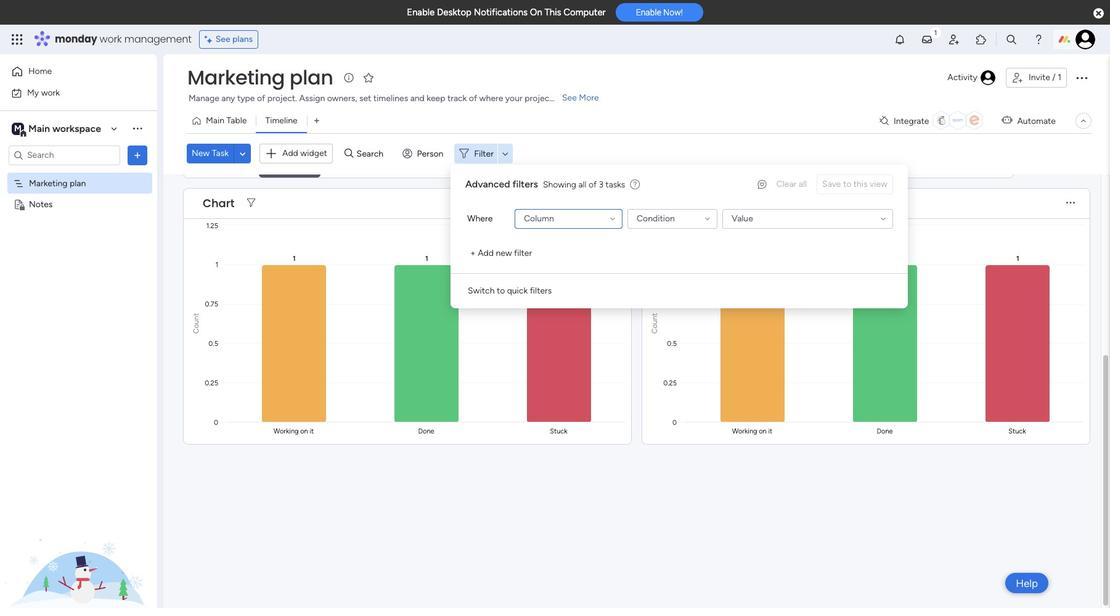 Task type: vqa. For each thing, say whether or not it's contained in the screenshot.
Customize on the top of page
no



Task type: describe. For each thing, give the bounding box(es) containing it.
enable now!
[[636, 8, 683, 17]]

computer
[[564, 7, 606, 18]]

help button
[[1006, 573, 1049, 593]]

stands.
[[555, 93, 583, 104]]

switch
[[468, 286, 495, 296]]

invite members image
[[949, 33, 961, 46]]

desktop
[[437, 7, 472, 18]]

integrate
[[894, 116, 930, 126]]

main for main table
[[206, 115, 225, 126]]

my work
[[27, 87, 60, 98]]

switch to quick filters
[[468, 286, 552, 296]]

search everything image
[[1006, 33, 1018, 46]]

notes
[[29, 199, 53, 209]]

main content containing chart
[[163, 0, 1111, 608]]

switch to quick filters button
[[463, 281, 557, 301]]

enable for enable now!
[[636, 8, 662, 17]]

owners,
[[327, 93, 357, 104]]

see for see more
[[563, 93, 577, 103]]

main table button
[[187, 111, 256, 131]]

chart for more dots icon
[[662, 196, 694, 211]]

clear all
[[777, 179, 808, 189]]

keep
[[427, 93, 446, 104]]

enable now! button
[[616, 3, 704, 22]]

kendall parks image
[[1076, 30, 1096, 49]]

add widget
[[283, 148, 327, 159]]

v2 user feedback image
[[759, 178, 767, 191]]

3
[[599, 179, 604, 190]]

track
[[448, 93, 467, 104]]

more dots image
[[1067, 199, 1076, 208]]

chart for more dots image
[[203, 196, 235, 211]]

more
[[579, 93, 599, 103]]

inbox image
[[922, 33, 934, 46]]

set
[[360, 93, 372, 104]]

1
[[1059, 72, 1062, 83]]

clear all button
[[772, 175, 812, 194]]

marketing inside list box
[[29, 178, 68, 188]]

tasks
[[606, 179, 626, 190]]

project.
[[268, 93, 297, 104]]

lottie animation image
[[0, 484, 157, 608]]

see more
[[563, 93, 599, 103]]

on
[[530, 7, 543, 18]]

view
[[870, 179, 888, 189]]

clear
[[777, 179, 797, 189]]

home
[[28, 66, 52, 76]]

help image
[[1033, 33, 1046, 46]]

learn more image
[[631, 179, 640, 191]]

1 vertical spatial options image
[[131, 149, 144, 161]]

v2 search image
[[345, 147, 354, 161]]

main for main workspace
[[28, 122, 50, 134]]

add widget button
[[260, 144, 333, 163]]

more dots image
[[608, 199, 617, 208]]

all inside the advanced filters showing all of 3 tasks
[[579, 179, 587, 190]]

0 vertical spatial marketing
[[188, 64, 285, 91]]

any
[[222, 93, 235, 104]]

activity
[[948, 72, 978, 83]]

all inside button
[[799, 179, 808, 189]]

1 horizontal spatial marketing plan
[[188, 64, 333, 91]]

this
[[854, 179, 868, 189]]

notifications image
[[894, 33, 907, 46]]

autopilot image
[[1003, 112, 1013, 128]]

lottie animation element
[[0, 484, 157, 608]]

automate
[[1018, 116, 1057, 126]]

to for save
[[844, 179, 852, 189]]

advanced filters showing all of 3 tasks
[[466, 178, 626, 190]]

save
[[823, 179, 842, 189]]

angle down image
[[240, 149, 246, 158]]

workspace selection element
[[12, 121, 103, 137]]

widget
[[301, 148, 327, 159]]

value
[[732, 213, 754, 224]]

person button
[[398, 144, 451, 164]]

Search in workspace field
[[26, 148, 103, 162]]

this
[[545, 7, 562, 18]]

see more link
[[561, 92, 601, 104]]

assign
[[299, 93, 325, 104]]

Search field
[[354, 145, 391, 162]]

marketing plan inside list box
[[29, 178, 86, 188]]

advanced
[[466, 178, 511, 190]]

quick
[[508, 286, 528, 296]]

v2 funnel image for more dots icon
[[706, 199, 714, 208]]

v2 funnel image for more dots image
[[247, 199, 255, 208]]

workspace options image
[[131, 122, 144, 135]]

invite / 1
[[1030, 72, 1062, 83]]

condition
[[637, 213, 675, 224]]

1 horizontal spatial of
[[469, 93, 478, 104]]

filters inside button
[[530, 286, 552, 296]]

person
[[417, 149, 444, 159]]

see plans button
[[199, 30, 259, 49]]

invite / 1 button
[[1007, 68, 1068, 88]]

monday
[[55, 32, 97, 46]]

notifications
[[474, 7, 528, 18]]



Task type: locate. For each thing, give the bounding box(es) containing it.
0 vertical spatial marketing plan
[[188, 64, 333, 91]]

add inside add widget popup button
[[283, 148, 298, 159]]

filters
[[513, 178, 538, 190], [530, 286, 552, 296]]

1 horizontal spatial see
[[563, 93, 577, 103]]

see for see plans
[[216, 34, 230, 44]]

all left 3
[[579, 179, 587, 190]]

work for monday
[[100, 32, 122, 46]]

+ add new filter
[[471, 248, 532, 258]]

my work button
[[7, 83, 133, 103]]

add to favorites image
[[363, 71, 375, 84]]

0 vertical spatial work
[[100, 32, 122, 46]]

0 horizontal spatial work
[[41, 87, 60, 98]]

0 horizontal spatial chart
[[203, 196, 235, 211]]

manage any type of project. assign owners, set timelines and keep track of where your project stands.
[[189, 93, 583, 104]]

see inside button
[[216, 34, 230, 44]]

0 vertical spatial options image
[[1075, 70, 1090, 85]]

0 vertical spatial add
[[283, 148, 298, 159]]

marketing plan up type
[[188, 64, 333, 91]]

0 horizontal spatial see
[[216, 34, 230, 44]]

1 image
[[931, 25, 942, 39]]

plan up assign
[[290, 64, 333, 91]]

timeline
[[266, 115, 298, 126]]

1 horizontal spatial all
[[799, 179, 808, 189]]

list box containing marketing plan
[[0, 170, 157, 381]]

filter button
[[455, 144, 513, 164]]

to for switch
[[497, 286, 505, 296]]

v2 funnel image
[[247, 199, 255, 208], [706, 199, 714, 208]]

1 horizontal spatial add
[[478, 248, 494, 258]]

+ add new filter button
[[466, 244, 537, 263]]

filters right quick
[[530, 286, 552, 296]]

to left "this"
[[844, 179, 852, 189]]

main left table
[[206, 115, 225, 126]]

of right track
[[469, 93, 478, 104]]

1 horizontal spatial chart
[[662, 196, 694, 211]]

activity button
[[943, 68, 1002, 88]]

arrow down image
[[498, 146, 513, 161]]

dapulse integrations image
[[880, 116, 889, 126]]

task
[[212, 148, 229, 159]]

1 horizontal spatial v2 funnel image
[[706, 199, 714, 208]]

1 vertical spatial marketing plan
[[29, 178, 86, 188]]

type
[[237, 93, 255, 104]]

of left 3
[[589, 179, 597, 190]]

all
[[799, 179, 808, 189], [579, 179, 587, 190]]

marketing plan
[[188, 64, 333, 91], [29, 178, 86, 188]]

main
[[206, 115, 225, 126], [28, 122, 50, 134]]

0 horizontal spatial enable
[[407, 7, 435, 18]]

0 horizontal spatial plan
[[70, 178, 86, 188]]

1 vertical spatial see
[[563, 93, 577, 103]]

1 vertical spatial marketing
[[29, 178, 68, 188]]

1 horizontal spatial main
[[206, 115, 225, 126]]

save to this view
[[823, 179, 888, 189]]

work right my
[[41, 87, 60, 98]]

enable desktop notifications on this computer
[[407, 7, 606, 18]]

0 horizontal spatial v2 funnel image
[[247, 199, 255, 208]]

1 vertical spatial filters
[[530, 286, 552, 296]]

plan down search in workspace field
[[70, 178, 86, 188]]

0 horizontal spatial all
[[579, 179, 587, 190]]

2 all from the left
[[579, 179, 587, 190]]

1 horizontal spatial marketing
[[188, 64, 285, 91]]

plan inside list box
[[70, 178, 86, 188]]

of inside the advanced filters showing all of 3 tasks
[[589, 179, 597, 190]]

1 vertical spatial work
[[41, 87, 60, 98]]

1 horizontal spatial options image
[[1075, 70, 1090, 85]]

add inside + add new filter button
[[478, 248, 494, 258]]

my
[[27, 87, 39, 98]]

0 horizontal spatial main
[[28, 122, 50, 134]]

marketing plan up notes
[[29, 178, 86, 188]]

project
[[525, 93, 553, 104]]

see left plans
[[216, 34, 230, 44]]

marketing up notes
[[29, 178, 68, 188]]

options image
[[1075, 70, 1090, 85], [131, 149, 144, 161]]

monday work management
[[55, 32, 192, 46]]

main workspace
[[28, 122, 101, 134]]

0 horizontal spatial add
[[283, 148, 298, 159]]

main content
[[163, 0, 1111, 608]]

0 vertical spatial plan
[[290, 64, 333, 91]]

home button
[[7, 62, 133, 81]]

collapse board header image
[[1080, 116, 1089, 126]]

see
[[216, 34, 230, 44], [563, 93, 577, 103]]

chart down task at the left of the page
[[203, 196, 235, 211]]

0 horizontal spatial marketing
[[29, 178, 68, 188]]

chart up the condition
[[662, 196, 694, 211]]

invite
[[1030, 72, 1051, 83]]

main table
[[206, 115, 247, 126]]

private board image
[[13, 198, 25, 210]]

2 chart from the left
[[662, 196, 694, 211]]

1 horizontal spatial plan
[[290, 64, 333, 91]]

where
[[480, 93, 504, 104]]

show board description image
[[342, 72, 357, 84]]

1 horizontal spatial to
[[844, 179, 852, 189]]

now!
[[664, 8, 683, 17]]

timelines
[[374, 93, 408, 104]]

1 v2 funnel image from the left
[[247, 199, 255, 208]]

timeline button
[[256, 111, 307, 131]]

option
[[0, 172, 157, 175]]

marketing up any
[[188, 64, 285, 91]]

add
[[283, 148, 298, 159], [478, 248, 494, 258]]

/
[[1053, 72, 1057, 83]]

main inside workspace selection element
[[28, 122, 50, 134]]

all right clear
[[799, 179, 808, 189]]

options image right 1
[[1075, 70, 1090, 85]]

2 horizontal spatial of
[[589, 179, 597, 190]]

marketing
[[188, 64, 285, 91], [29, 178, 68, 188]]

workspace
[[52, 122, 101, 134]]

help
[[1017, 577, 1039, 589]]

work for my
[[41, 87, 60, 98]]

0 vertical spatial see
[[216, 34, 230, 44]]

new task button
[[187, 144, 234, 164]]

0 horizontal spatial options image
[[131, 149, 144, 161]]

enable left desktop
[[407, 7, 435, 18]]

save to this view button
[[817, 175, 894, 194]]

enable for enable desktop notifications on this computer
[[407, 7, 435, 18]]

new
[[496, 248, 512, 258]]

enable
[[407, 7, 435, 18], [636, 8, 662, 17]]

1 vertical spatial add
[[478, 248, 494, 258]]

main inside button
[[206, 115, 225, 126]]

management
[[124, 32, 192, 46]]

1 horizontal spatial enable
[[636, 8, 662, 17]]

plans
[[233, 34, 253, 44]]

list box
[[0, 170, 157, 381]]

enable left "now!"
[[636, 8, 662, 17]]

1 vertical spatial plan
[[70, 178, 86, 188]]

add left the widget
[[283, 148, 298, 159]]

0 vertical spatial to
[[844, 179, 852, 189]]

showing
[[543, 179, 577, 190]]

new task
[[192, 148, 229, 159]]

filters left 'showing'
[[513, 178, 538, 190]]

apps image
[[976, 33, 988, 46]]

of right type
[[257, 93, 265, 104]]

and
[[411, 93, 425, 104]]

select product image
[[11, 33, 23, 46]]

column
[[524, 213, 554, 224]]

work
[[100, 32, 122, 46], [41, 87, 60, 98]]

manage
[[189, 93, 219, 104]]

dapulse close image
[[1094, 7, 1105, 20]]

see left more
[[563, 93, 577, 103]]

2 v2 funnel image from the left
[[706, 199, 714, 208]]

work right monday
[[100, 32, 122, 46]]

new
[[192, 148, 210, 159]]

main right workspace image
[[28, 122, 50, 134]]

work inside button
[[41, 87, 60, 98]]

see plans
[[216, 34, 253, 44]]

filter
[[475, 149, 494, 159]]

where
[[468, 213, 493, 224]]

1 horizontal spatial work
[[100, 32, 122, 46]]

1 vertical spatial to
[[497, 286, 505, 296]]

add right +
[[478, 248, 494, 258]]

+
[[471, 248, 476, 258]]

1 all from the left
[[799, 179, 808, 189]]

workspace image
[[12, 122, 24, 135]]

filter
[[515, 248, 532, 258]]

0 vertical spatial filters
[[513, 178, 538, 190]]

to left quick
[[497, 286, 505, 296]]

add view image
[[314, 116, 319, 126]]

0 horizontal spatial of
[[257, 93, 265, 104]]

options image down workspace options icon
[[131, 149, 144, 161]]

m
[[14, 123, 22, 134]]

0 horizontal spatial to
[[497, 286, 505, 296]]

table
[[227, 115, 247, 126]]

Marketing plan field
[[184, 64, 336, 91]]

0 horizontal spatial marketing plan
[[29, 178, 86, 188]]

your
[[506, 93, 523, 104]]

enable inside button
[[636, 8, 662, 17]]

1 chart from the left
[[203, 196, 235, 211]]

plan
[[290, 64, 333, 91], [70, 178, 86, 188]]



